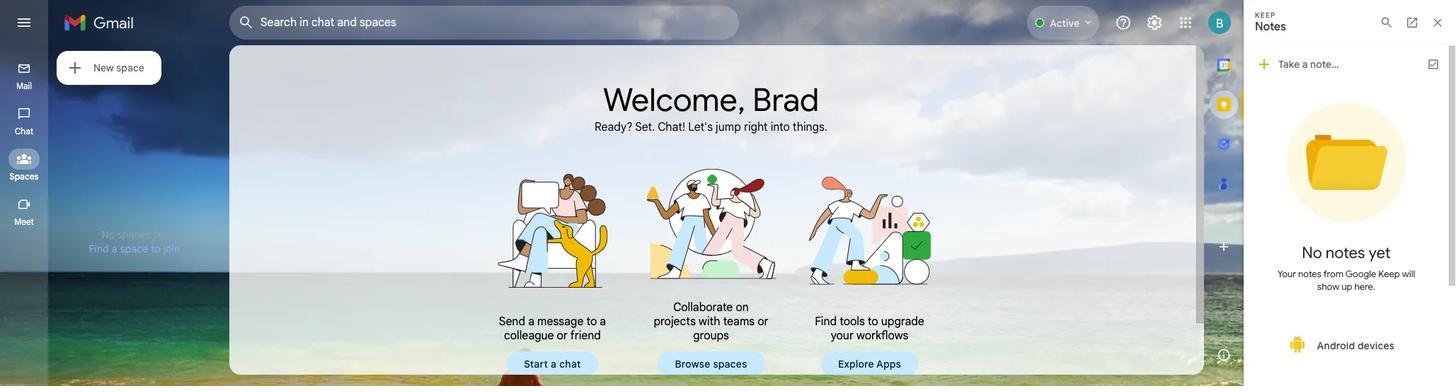 Task type: describe. For each thing, give the bounding box(es) containing it.
new
[[93, 62, 114, 74]]

a for message
[[528, 315, 535, 329]]

meet
[[14, 217, 34, 227]]

search in chat and spaces image
[[234, 10, 259, 35]]

welcome,
[[603, 81, 745, 120]]

send a message to a colleague or friend
[[499, 315, 606, 343]]

welcome, brad ready? set. chat! let's jump right into things.
[[595, 81, 828, 135]]

Search in mail search field
[[229, 6, 739, 40]]

projects
[[654, 315, 696, 329]]

explore
[[838, 358, 874, 371]]

browse spaces button
[[658, 352, 764, 377]]

friend
[[570, 329, 601, 343]]

things.
[[793, 120, 828, 135]]

collaborate on projects with teams or groups
[[654, 301, 769, 343]]

apps
[[877, 358, 901, 371]]

workflows
[[857, 329, 909, 343]]

explore apps
[[838, 358, 901, 371]]

brad
[[753, 81, 819, 120]]

send
[[499, 315, 525, 329]]

colleague
[[504, 329, 554, 343]]

let's
[[688, 120, 713, 135]]

into
[[771, 120, 790, 135]]

2 horizontal spatial a
[[600, 315, 606, 329]]

gmail image
[[64, 8, 141, 37]]

new space button
[[57, 51, 161, 85]]

explore apps button
[[821, 352, 918, 377]]

jump
[[716, 120, 741, 135]]

start a chat
[[524, 358, 581, 371]]

groups
[[693, 329, 729, 343]]

your
[[831, 329, 854, 343]]

mail heading
[[0, 81, 48, 92]]

spaces
[[9, 171, 39, 182]]

mail
[[16, 81, 32, 91]]

or inside collaborate on projects with teams or groups
[[758, 315, 769, 329]]

chat
[[15, 126, 33, 137]]

chat!
[[658, 120, 685, 135]]

collaborate
[[674, 301, 733, 315]]



Task type: vqa. For each thing, say whether or not it's contained in the screenshot.
leftmost DINNER.
no



Task type: locate. For each thing, give the bounding box(es) containing it.
or right teams
[[758, 315, 769, 329]]

or left friend
[[557, 329, 568, 343]]

settings image
[[1146, 14, 1163, 31]]

to inside find tools to upgrade your workflows
[[868, 315, 878, 329]]

1 horizontal spatial or
[[758, 315, 769, 329]]

a
[[528, 315, 535, 329], [600, 315, 606, 329], [551, 358, 557, 371]]

0 horizontal spatial or
[[557, 329, 568, 343]]

start
[[524, 358, 548, 371]]

with
[[699, 315, 721, 329]]

ready?
[[595, 120, 633, 135]]

a left chat
[[551, 358, 557, 371]]

to right message
[[587, 315, 597, 329]]

spaces heading
[[0, 171, 48, 183]]

to inside send a message to a colleague or friend
[[587, 315, 597, 329]]

right
[[744, 120, 768, 135]]

meet heading
[[0, 217, 48, 228]]

1 horizontal spatial to
[[868, 315, 878, 329]]

chat
[[559, 358, 581, 371]]

or inside send a message to a colleague or friend
[[557, 329, 568, 343]]

main menu image
[[16, 14, 33, 31]]

or
[[758, 315, 769, 329], [557, 329, 568, 343]]

a right send
[[528, 315, 535, 329]]

on
[[736, 301, 749, 315]]

to right tools
[[868, 315, 878, 329]]

a right message
[[600, 315, 606, 329]]

find
[[815, 315, 837, 329]]

chat heading
[[0, 126, 48, 137]]

a for chat
[[551, 358, 557, 371]]

1 horizontal spatial a
[[551, 358, 557, 371]]

0 horizontal spatial to
[[587, 315, 597, 329]]

set.
[[635, 120, 655, 135]]

1 to from the left
[[587, 315, 597, 329]]

teams
[[723, 315, 755, 329]]

navigation containing mail
[[0, 45, 50, 387]]

upgrade
[[881, 315, 925, 329]]

navigation
[[0, 45, 50, 387]]

a inside button
[[551, 358, 557, 371]]

find tools to upgrade your workflows
[[815, 315, 925, 343]]

tab list
[[1204, 45, 1244, 336]]

message
[[537, 315, 584, 329]]

browse spaces
[[675, 358, 747, 371]]

new space
[[93, 62, 144, 74]]

spaces
[[713, 358, 747, 371]]

0 horizontal spatial a
[[528, 315, 535, 329]]

tools
[[840, 315, 865, 329]]

2 to from the left
[[868, 315, 878, 329]]

Search in chat and spaces text field
[[261, 16, 671, 30]]

start a chat button
[[507, 352, 598, 377]]

to
[[587, 315, 597, 329], [868, 315, 878, 329]]

browse
[[675, 358, 711, 371]]

space
[[116, 62, 144, 74]]

spaces element
[[48, 91, 229, 387]]



